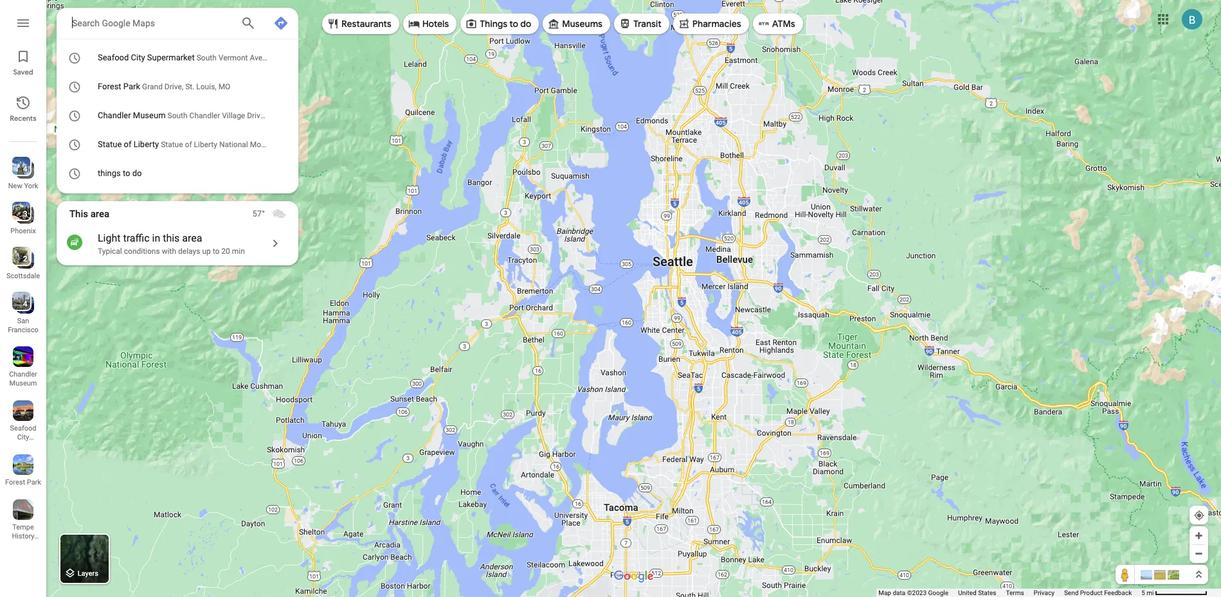 Task type: vqa. For each thing, say whether or not it's contained in the screenshot.
4 places element corresponding to New
yes



Task type: locate. For each thing, give the bounding box(es) containing it.
4  from the top
[[68, 137, 81, 153]]

with
[[162, 247, 176, 256]]

seafood city supermarket south vermont avenue, los angeles, ca
[[98, 53, 334, 62]]

recently viewed image right recents
[[68, 108, 81, 124]]

list
[[0, 0, 46, 597]]

Search Google Maps field
[[57, 8, 298, 39], [72, 15, 230, 30]]

atms button
[[753, 8, 803, 39]]

recently viewed image left the things
[[68, 166, 81, 182]]

1 vertical spatial new
[[8, 182, 22, 190]]

1 horizontal spatial south
[[197, 53, 217, 62]]

south left vermont
[[197, 53, 217, 62]]

2 4 places element from the top
[[14, 298, 27, 310]]

supermarket up forest park
[[5, 442, 45, 451]]

hotels
[[422, 18, 449, 30]]

0 vertical spatial museum
[[133, 111, 166, 120]]

supermarket inside suggestions 'grid'
[[147, 53, 195, 62]]

1 horizontal spatial supermarket
[[147, 53, 195, 62]]

0 horizontal spatial park
[[27, 479, 41, 487]]

1 recently viewed image from the top
[[68, 50, 81, 66]]

1 vertical spatial do
[[132, 169, 142, 178]]

1 vertical spatial 4
[[23, 300, 27, 309]]

1 vertical spatial supermarket
[[5, 442, 45, 451]]

city up forest park button at the left of page
[[17, 433, 29, 442]]

recently viewed image for things to do
[[68, 166, 81, 182]]

1 vertical spatial museum
[[9, 379, 37, 388]]

1 vertical spatial forest
[[5, 479, 25, 487]]

forest for forest park
[[5, 479, 25, 487]]

1 vertical spatial south
[[168, 111, 188, 120]]

chandler down francisco
[[9, 370, 37, 379]]

new inside statue of liberty statue of liberty national monument, new york, ny
[[291, 140, 306, 149]]

park
[[123, 82, 140, 91], [27, 479, 41, 487]]

san
[[17, 317, 29, 325]]

up
[[202, 247, 211, 256]]

to right up
[[213, 247, 220, 256]]

0 vertical spatial south
[[197, 53, 217, 62]]

chandler
[[98, 111, 131, 120], [189, 111, 220, 120], [9, 370, 37, 379]]

louis,
[[196, 82, 217, 91]]

1 vertical spatial recently viewed image
[[68, 79, 81, 95]]

4 up san in the bottom left of the page
[[23, 300, 27, 309]]

0 horizontal spatial seafood
[[10, 424, 36, 433]]

san francisco
[[8, 317, 38, 334]]

2 vertical spatial museum
[[9, 542, 37, 550]]

city inside seafood city supermarket
[[17, 433, 29, 442]]

1 horizontal spatial chandler
[[98, 111, 131, 120]]

to
[[510, 18, 518, 30], [123, 169, 130, 178], [213, 247, 220, 256]]

park inside suggestions 'grid'
[[123, 82, 140, 91]]

seafood inside seafood city supermarket
[[10, 424, 36, 433]]

terms
[[1006, 590, 1024, 597]]

0 horizontal spatial chandler
[[9, 370, 37, 379]]

0 horizontal spatial area
[[91, 208, 109, 220]]

museum down the grand
[[133, 111, 166, 120]]

park up tempe history museum button
[[27, 479, 41, 487]]

google left maps
[[102, 18, 130, 28]]

conditions
[[124, 247, 160, 256]]

1 horizontal spatial of
[[185, 140, 192, 149]]

1 vertical spatial city
[[17, 433, 29, 442]]

1 horizontal spatial drive,
[[247, 111, 266, 120]]

1 4 from the top
[[23, 165, 27, 174]]

recently viewed image
[[68, 50, 81, 66], [68, 79, 81, 95], [68, 137, 81, 153]]

seafood city supermarket
[[5, 424, 45, 451]]

2  from the top
[[68, 79, 81, 95]]

city for seafood city supermarket south vermont avenue, los angeles, ca
[[131, 53, 145, 62]]

1 horizontal spatial do
[[520, 18, 531, 30]]

google right '©2023'
[[928, 590, 949, 597]]

things to do
[[98, 169, 142, 178]]

do
[[520, 18, 531, 30], [132, 169, 142, 178]]

0 vertical spatial forest
[[98, 82, 121, 91]]

light traffic in this area typical conditions with delays up to 20 min
[[98, 232, 245, 256]]

supermarket up 'forest park grand drive, st. louis, mo'
[[147, 53, 195, 62]]

things
[[98, 169, 121, 178]]

0 vertical spatial city
[[131, 53, 145, 62]]

1 vertical spatial seafood
[[10, 424, 36, 433]]

1 horizontal spatial forest
[[98, 82, 121, 91]]

south inside chandler museum south chandler village drive, chandler, az
[[168, 111, 188, 120]]

seafood down search google maps
[[98, 53, 129, 62]]

park inside button
[[27, 479, 41, 487]]

min
[[232, 247, 245, 256]]

new left york
[[8, 182, 22, 190]]

maps
[[133, 18, 155, 28]]

0 vertical spatial google
[[102, 18, 130, 28]]

of
[[124, 140, 132, 149], [185, 140, 192, 149]]

museum down history
[[9, 542, 37, 550]]

2 horizontal spatial chandler
[[189, 111, 220, 120]]

forest up tempe history museum button
[[5, 479, 25, 487]]

states
[[978, 590, 997, 597]]

2 recently viewed image from the top
[[68, 166, 81, 182]]


[[68, 50, 81, 66], [68, 79, 81, 95], [68, 108, 81, 124], [68, 137, 81, 153], [68, 166, 81, 182]]

1 horizontal spatial seafood
[[98, 53, 129, 62]]

0 vertical spatial seafood
[[98, 53, 129, 62]]

city up the grand
[[131, 53, 145, 62]]

supermarket for seafood city supermarket south vermont avenue, los angeles, ca
[[147, 53, 195, 62]]

0 horizontal spatial do
[[132, 169, 142, 178]]

0 horizontal spatial city
[[17, 433, 29, 442]]

5
[[1142, 590, 1145, 597]]

1 recently viewed image from the top
[[68, 108, 81, 124]]

3  from the top
[[68, 108, 81, 124]]

0 horizontal spatial supermarket
[[5, 442, 45, 451]]

liberty left national
[[194, 140, 217, 149]]

1 horizontal spatial park
[[123, 82, 140, 91]]

forest park grand drive, st. louis, mo
[[98, 82, 230, 91]]

village
[[222, 111, 245, 120]]

1 vertical spatial area
[[182, 232, 202, 244]]

map data ©2023 google
[[879, 590, 949, 597]]

city for seafood city supermarket
[[17, 433, 29, 442]]

0 horizontal spatial to
[[123, 169, 130, 178]]

united states
[[958, 590, 997, 597]]

0 horizontal spatial south
[[168, 111, 188, 120]]

do right the things
[[132, 169, 142, 178]]

drive,
[[165, 82, 183, 91], [247, 111, 266, 120]]

2 horizontal spatial to
[[510, 18, 518, 30]]

of down chandler museum south chandler village drive, chandler, az
[[185, 140, 192, 149]]

map
[[879, 590, 891, 597]]

1  from the top
[[68, 50, 81, 66]]

 cell
[[57, 48, 334, 68], [57, 77, 268, 97], [57, 105, 311, 126], [57, 134, 337, 155], [57, 163, 268, 184]]

chandler,
[[268, 111, 300, 120]]

drive, right village
[[247, 111, 266, 120]]

do inside things to do button
[[520, 18, 531, 30]]

privacy
[[1034, 590, 1055, 597]]

forest left the grand
[[98, 82, 121, 91]]

4 for new
[[23, 165, 27, 174]]

1 vertical spatial 4 places element
[[14, 298, 27, 310]]

2 recently viewed image from the top
[[68, 79, 81, 95]]

0 horizontal spatial statue
[[98, 140, 122, 149]]

2 4 from the top
[[23, 300, 27, 309]]

0 horizontal spatial drive,
[[165, 82, 183, 91]]

1 horizontal spatial statue
[[161, 140, 183, 149]]

restaurants button
[[322, 8, 399, 39]]

park left the grand
[[123, 82, 140, 91]]

hotels button
[[403, 8, 457, 39]]

york,
[[308, 140, 325, 149]]

3 recently viewed image from the top
[[68, 137, 81, 153]]

recently viewed image for chandler museum
[[68, 108, 81, 124]]

0 vertical spatial 4
[[23, 165, 27, 174]]

to inside button
[[510, 18, 518, 30]]

recently viewed image for statue
[[68, 137, 81, 153]]

0 horizontal spatial liberty
[[134, 140, 159, 149]]

0 vertical spatial 4 places element
[[14, 163, 27, 175]]

0 vertical spatial do
[[520, 18, 531, 30]]

0 horizontal spatial forest
[[5, 479, 25, 487]]

things to do button
[[461, 8, 539, 39]]

none search field inside google maps element
[[57, 8, 337, 194]]

2  cell from the top
[[57, 77, 268, 97]]

chandler left village
[[189, 111, 220, 120]]

statue inside statue of liberty statue of liberty national monument, new york, ny
[[161, 140, 183, 149]]

none search field containing 
[[57, 8, 337, 194]]

3 places element
[[14, 208, 27, 220]]

museum
[[133, 111, 166, 120], [9, 379, 37, 388], [9, 542, 37, 550]]

0 vertical spatial new
[[291, 140, 306, 149]]

recently viewed image for seafood
[[68, 50, 81, 66]]

drive, inside 'forest park grand drive, st. louis, mo'
[[165, 82, 183, 91]]

to right things
[[510, 18, 518, 30]]

1 vertical spatial recently viewed image
[[68, 166, 81, 182]]

new left york,
[[291, 140, 306, 149]]

to right the things
[[123, 169, 130, 178]]

0 vertical spatial park
[[123, 82, 140, 91]]

menu image
[[15, 15, 31, 31]]

supermarket inside button
[[5, 442, 45, 451]]

None search field
[[57, 8, 337, 194]]

do for things to do
[[520, 18, 531, 30]]

statue down chandler museum south chandler village drive, chandler, az
[[161, 140, 183, 149]]

0 vertical spatial recently viewed image
[[68, 108, 81, 124]]

footer inside google maps element
[[879, 589, 1142, 597]]

area
[[91, 208, 109, 220], [182, 232, 202, 244]]

1 horizontal spatial google
[[928, 590, 949, 597]]

1 vertical spatial to
[[123, 169, 130, 178]]

seafood up forest park button at the left of page
[[10, 424, 36, 433]]

los
[[278, 53, 291, 62]]

area right this
[[91, 208, 109, 220]]

of up things to do at the left top of the page
[[124, 140, 132, 149]]

1 vertical spatial park
[[27, 479, 41, 487]]

4 places element
[[14, 163, 27, 175], [14, 298, 27, 310]]

liberty up things to do at the left top of the page
[[134, 140, 159, 149]]

0 vertical spatial recently viewed image
[[68, 50, 81, 66]]

recently viewed image for forest
[[68, 79, 81, 95]]

footer containing map data ©2023 google
[[879, 589, 1142, 597]]

2 vertical spatial to
[[213, 247, 220, 256]]

do right things
[[520, 18, 531, 30]]

1 horizontal spatial city
[[131, 53, 145, 62]]

1 horizontal spatial to
[[213, 247, 220, 256]]

1 horizontal spatial liberty
[[194, 140, 217, 149]]

4
[[23, 165, 27, 174], [23, 300, 27, 309]]

drive, left st.
[[165, 82, 183, 91]]

seafood
[[98, 53, 129, 62], [10, 424, 36, 433]]

in
[[152, 232, 160, 244]]

area inside light traffic in this area typical conditions with delays up to 20 min
[[182, 232, 202, 244]]

recently viewed image
[[68, 108, 81, 124], [68, 166, 81, 182]]

museum up seafood city supermarket button
[[9, 379, 37, 388]]

0 vertical spatial to
[[510, 18, 518, 30]]

statue up the things
[[98, 140, 122, 149]]

4 places element up san in the bottom left of the page
[[14, 298, 27, 310]]

liberty
[[134, 140, 159, 149], [194, 140, 217, 149]]

2 vertical spatial recently viewed image
[[68, 137, 81, 153]]

things
[[480, 18, 507, 30]]

museum inside  cell
[[133, 111, 166, 120]]

1 4 places element from the top
[[14, 163, 27, 175]]

park for forest park grand drive, st. louis, mo
[[123, 82, 140, 91]]

pharmacies button
[[673, 8, 749, 39]]

1 horizontal spatial new
[[291, 140, 306, 149]]

google account: brad klo  
(klobrad84@gmail.com) image
[[1182, 9, 1203, 29]]

do inside suggestions 'grid'
[[132, 169, 142, 178]]

statue
[[98, 140, 122, 149], [161, 140, 183, 149]]

york
[[24, 182, 38, 190]]

area up delays
[[182, 232, 202, 244]]

to inside suggestions 'grid'
[[123, 169, 130, 178]]

0 vertical spatial supermarket
[[147, 53, 195, 62]]

this
[[163, 232, 180, 244]]

footer
[[879, 589, 1142, 597]]

list containing saved
[[0, 0, 46, 597]]

supermarket
[[147, 53, 195, 62], [5, 442, 45, 451]]

4 up new york
[[23, 165, 27, 174]]

chandler down 'forest park grand drive, st. louis, mo'
[[98, 111, 131, 120]]

4 places element up new york
[[14, 163, 27, 175]]

pharmacies
[[692, 18, 741, 30]]

1 vertical spatial google
[[928, 590, 949, 597]]

museum inside chandler museum
[[9, 379, 37, 388]]

forest inside button
[[5, 479, 25, 487]]

chandler inside button
[[9, 370, 37, 379]]

do for things to do
[[132, 169, 142, 178]]

city inside suggestions 'grid'
[[131, 53, 145, 62]]

recents
[[10, 114, 36, 123]]

1 vertical spatial drive,
[[247, 111, 266, 120]]

1  cell from the top
[[57, 48, 334, 68]]

show your location image
[[1194, 510, 1205, 522]]

statue of liberty statue of liberty national monument, new york, ny
[[98, 140, 337, 149]]

1 horizontal spatial area
[[182, 232, 202, 244]]

0 vertical spatial drive,
[[165, 82, 183, 91]]

to for things
[[123, 169, 130, 178]]

google
[[102, 18, 130, 28], [928, 590, 949, 597]]

forest inside  cell
[[98, 82, 121, 91]]

south down st.
[[168, 111, 188, 120]]

forest
[[98, 82, 121, 91], [5, 479, 25, 487]]

chandler for chandler museum south chandler village drive, chandler, az
[[98, 111, 131, 120]]

seafood inside suggestions 'grid'
[[98, 53, 129, 62]]

5  from the top
[[68, 166, 81, 182]]

museum for chandler museum south chandler village drive, chandler, az
[[133, 111, 166, 120]]

south
[[197, 53, 217, 62], [168, 111, 188, 120]]



Task type: describe. For each thing, give the bounding box(es) containing it.
chandler museum south chandler village drive, chandler, az
[[98, 111, 311, 120]]

tempe history museum button
[[0, 495, 46, 550]]

this
[[69, 208, 88, 220]]

57°
[[252, 209, 265, 219]]

4 for san
[[23, 300, 27, 309]]

chandler inside chandler museum south chandler village drive, chandler, az
[[189, 111, 220, 120]]

tempe history museum
[[9, 524, 37, 550]]

5  cell from the top
[[57, 163, 268, 184]]

 for seafood
[[68, 50, 81, 66]]

phoenix
[[11, 227, 36, 235]]

forest for forest park grand drive, st. louis, mo
[[98, 82, 121, 91]]

forest park button
[[0, 450, 46, 489]]

saved button
[[0, 44, 46, 80]]

museums
[[562, 18, 603, 30]]

tempe
[[12, 524, 34, 532]]

transit
[[633, 18, 662, 30]]

send product feedback button
[[1064, 589, 1132, 597]]

museums button
[[543, 8, 610, 39]]

avenue,
[[250, 53, 277, 62]]

©2023
[[907, 590, 927, 597]]

new york
[[8, 182, 38, 190]]

vermont
[[219, 53, 248, 62]]

layers
[[78, 570, 98, 578]]

feedback
[[1104, 590, 1132, 597]]

angeles,
[[293, 53, 322, 62]]

zoom in image
[[1194, 531, 1204, 541]]

grand
[[142, 82, 163, 91]]

this area
[[69, 208, 109, 220]]

3
[[23, 210, 27, 219]]

united
[[958, 590, 977, 597]]

20
[[221, 247, 230, 256]]

delays
[[178, 247, 200, 256]]

0 horizontal spatial google
[[102, 18, 130, 28]]

scottsdale
[[6, 272, 40, 280]]

zoom out image
[[1194, 549, 1204, 559]]

mo
[[218, 82, 230, 91]]

light
[[98, 232, 121, 244]]

data
[[893, 590, 906, 597]]

5 mi
[[1142, 590, 1154, 597]]

0 vertical spatial area
[[91, 208, 109, 220]]

show street view coverage image
[[1116, 565, 1135, 585]]

 for statue
[[68, 137, 81, 153]]

monument,
[[250, 140, 289, 149]]

south inside seafood city supermarket south vermont avenue, los angeles, ca
[[197, 53, 217, 62]]

transit button
[[614, 8, 669, 39]]

this area region
[[57, 201, 298, 266]]

4  cell from the top
[[57, 134, 337, 155]]

st.
[[185, 82, 194, 91]]

united states button
[[958, 589, 997, 597]]

liberty inside statue of liberty statue of liberty national monument, new york, ny
[[194, 140, 217, 149]]

seafood city supermarket button
[[0, 396, 46, 451]]

chandler museum
[[9, 370, 37, 388]]

ny
[[327, 140, 337, 149]]

5 mi button
[[1142, 590, 1208, 597]]

to for things
[[510, 18, 518, 30]]

send product feedback
[[1064, 590, 1132, 597]]

search google maps field containing search google maps
[[57, 8, 298, 39]]

 for forest
[[68, 79, 81, 95]]

2 places element
[[14, 253, 27, 265]]

history
[[12, 533, 34, 541]]

privacy button
[[1034, 589, 1055, 597]]

4 places element for san
[[14, 298, 27, 310]]

of inside statue of liberty statue of liberty national monument, new york, ny
[[185, 140, 192, 149]]

chandler museum button
[[0, 342, 46, 390]]

3  cell from the top
[[57, 105, 311, 126]]

supermarket for seafood city supermarket
[[5, 442, 45, 451]]

 for chandler
[[68, 108, 81, 124]]

museum for chandler museum
[[9, 379, 37, 388]]

ca
[[324, 53, 334, 62]]

terms button
[[1006, 589, 1024, 597]]

chandler for chandler museum
[[9, 370, 37, 379]]

national
[[219, 140, 248, 149]]

forest park
[[5, 479, 41, 487]]

traffic
[[123, 232, 150, 244]]

recents button
[[0, 90, 46, 126]]

0 horizontal spatial of
[[124, 140, 132, 149]]

seafood for seafood city supermarket south vermont avenue, los angeles, ca
[[98, 53, 129, 62]]

2
[[23, 255, 27, 264]]

product
[[1080, 590, 1103, 597]]

seafood for seafood city supermarket
[[10, 424, 36, 433]]

send
[[1064, 590, 1079, 597]]

restaurants
[[342, 18, 391, 30]]

mi
[[1147, 590, 1154, 597]]

drive, inside chandler museum south chandler village drive, chandler, az
[[247, 111, 266, 120]]

0 horizontal spatial new
[[8, 182, 22, 190]]

francisco
[[8, 326, 38, 334]]

things to do
[[480, 18, 531, 30]]

to inside light traffic in this area typical conditions with delays up to 20 min
[[213, 247, 220, 256]]

suggestions grid
[[57, 39, 337, 194]]

atms
[[772, 18, 795, 30]]

typical
[[98, 247, 122, 256]]

4 places element for new
[[14, 163, 27, 175]]

google maps element
[[0, 0, 1221, 597]]

az
[[301, 111, 311, 120]]

saved
[[13, 68, 33, 77]]

park for forest park
[[27, 479, 41, 487]]

search google maps
[[72, 18, 155, 28]]

search
[[72, 18, 100, 28]]

cloudy image
[[271, 206, 287, 222]]



